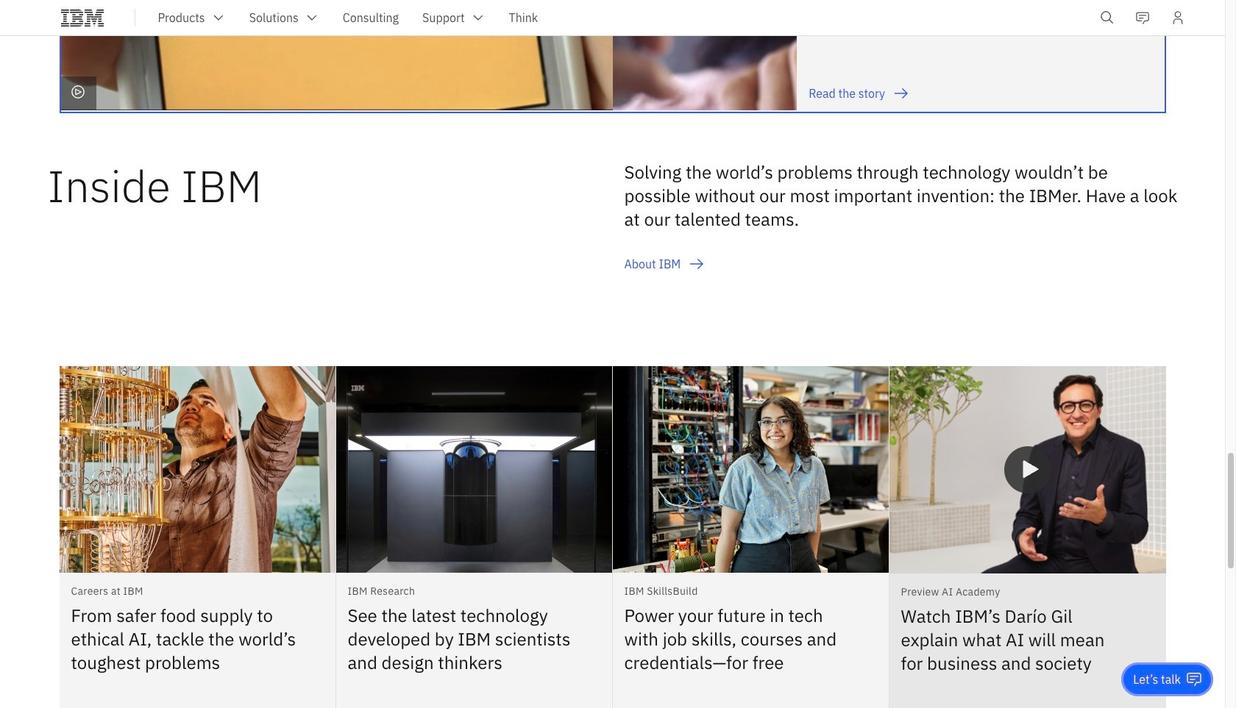 Task type: locate. For each thing, give the bounding box(es) containing it.
let's talk element
[[1134, 672, 1182, 688]]



